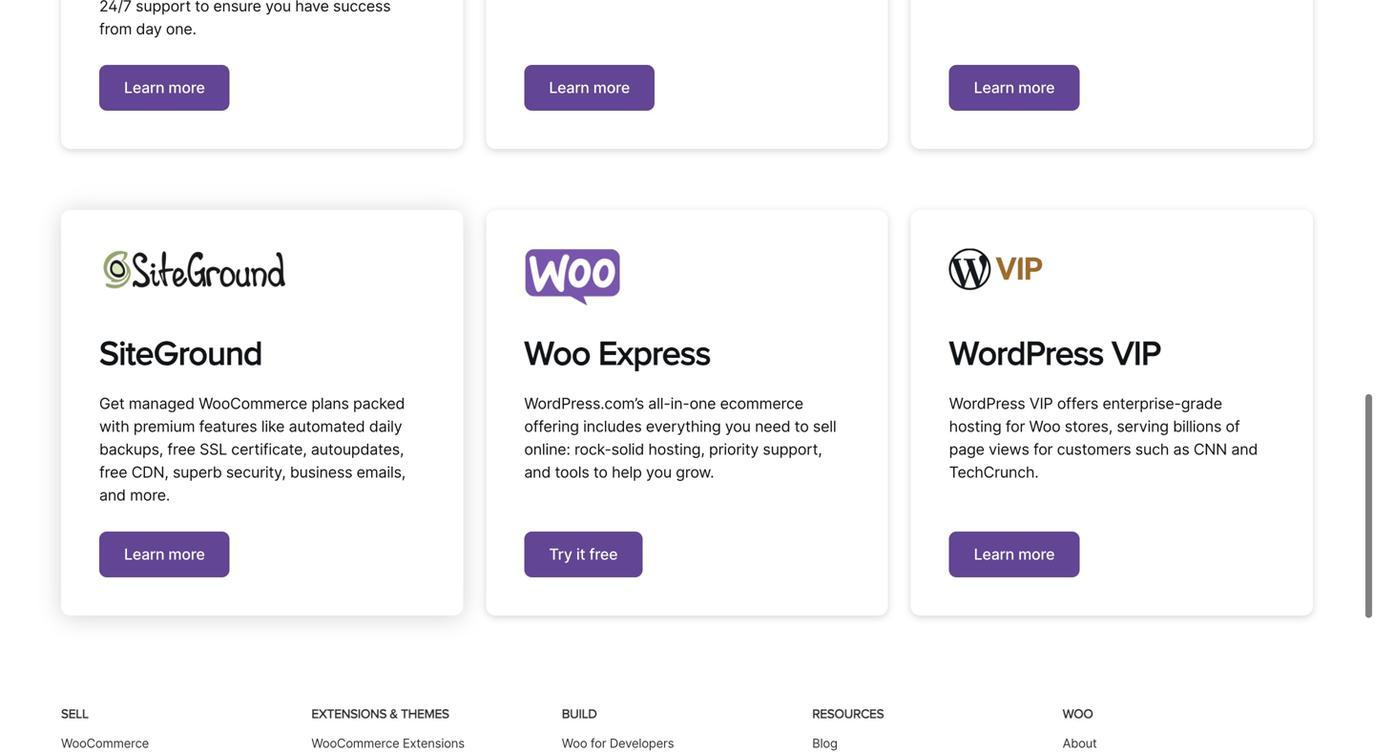Task type: vqa. For each thing, say whether or not it's contained in the screenshot.
4th Group from the bottom of the page
no



Task type: describe. For each thing, give the bounding box(es) containing it.
0 horizontal spatial free
[[99, 463, 127, 482]]

try
[[549, 545, 573, 564]]

woocommerce extensions
[[312, 736, 465, 751]]

views
[[989, 440, 1030, 459]]

priority
[[709, 440, 759, 459]]

hosting,
[[649, 440, 705, 459]]

security,
[[226, 463, 286, 482]]

of
[[1226, 417, 1241, 436]]

techcrunch.
[[950, 463, 1039, 482]]

sell
[[813, 417, 837, 436]]

rock-
[[575, 440, 612, 459]]

1 vertical spatial for
[[1034, 440, 1053, 459]]

blog link
[[813, 736, 838, 751]]

packed
[[353, 395, 405, 413]]

vip for wordpress vip offers enterprise-grade hosting for woo stores, serving billions of page views for customers such as cnn and techcrunch.
[[1030, 395, 1054, 413]]

0 vertical spatial for
[[1006, 417, 1026, 436]]

grow.
[[676, 463, 714, 482]]

with
[[99, 417, 129, 436]]

blog
[[813, 736, 838, 751]]

such
[[1136, 440, 1170, 459]]

woocommerce link
[[61, 736, 149, 751]]

offering
[[524, 417, 579, 436]]

and inside get managed woocommerce plans packed with premium features like automated daily backups, free ssl certificate, autoupdates, free cdn, superb security, business emails, and more.
[[99, 486, 126, 505]]

automated
[[289, 417, 365, 436]]

page
[[950, 440, 985, 459]]

woocommerce extensions link
[[312, 736, 465, 751]]

vip for wordpress vip
[[1112, 334, 1161, 372]]

get managed woocommerce plans packed with premium features like automated daily backups, free ssl certificate, autoupdates, free cdn, superb security, business emails, and more.
[[99, 395, 406, 505]]

it
[[577, 545, 586, 564]]

express
[[599, 334, 711, 372]]

woocommerce for woocommerce extensions
[[312, 736, 400, 751]]

ecommerce
[[720, 395, 804, 413]]

extensions & themes
[[312, 707, 449, 721]]

premium
[[134, 417, 195, 436]]

woo for developers
[[562, 736, 674, 751]]

about
[[1063, 736, 1098, 751]]

cdn,
[[131, 463, 169, 482]]

developers
[[610, 736, 674, 751]]

managed
[[129, 395, 195, 413]]

help
[[612, 463, 642, 482]]

tools
[[555, 463, 590, 482]]

like
[[261, 417, 285, 436]]

0 vertical spatial extensions
[[312, 707, 387, 721]]

emails,
[[357, 463, 406, 482]]

woo for woo
[[1063, 707, 1094, 721]]

stores,
[[1065, 417, 1113, 436]]

plans
[[312, 395, 349, 413]]

&
[[390, 707, 398, 721]]

cnn
[[1194, 440, 1228, 459]]

woo express
[[524, 334, 711, 372]]

get
[[99, 395, 125, 413]]

2 horizontal spatial free
[[590, 545, 618, 564]]

offers
[[1058, 395, 1099, 413]]

try it free link
[[524, 532, 643, 578]]

customers
[[1058, 440, 1132, 459]]



Task type: locate. For each thing, give the bounding box(es) containing it.
business
[[290, 463, 353, 482]]

woocommerce
[[199, 395, 307, 413], [61, 736, 149, 751], [312, 736, 400, 751]]

1 vertical spatial to
[[594, 463, 608, 482]]

woo for woo for developers
[[562, 736, 588, 751]]

wordpress up offers
[[950, 334, 1104, 372]]

about link
[[1063, 736, 1098, 751]]

enterprise-
[[1103, 395, 1182, 413]]

autoupdates,
[[311, 440, 404, 459]]

online:
[[524, 440, 571, 459]]

1 vertical spatial you
[[646, 463, 672, 482]]

to left sell
[[795, 417, 809, 436]]

try it free
[[549, 545, 618, 564]]

2 vertical spatial and
[[99, 486, 126, 505]]

free down the backups,
[[99, 463, 127, 482]]

woocommerce up like
[[199, 395, 307, 413]]

woocommerce for "woocommerce" link
[[61, 736, 149, 751]]

woo for developers link
[[562, 736, 674, 751]]

0 vertical spatial you
[[726, 417, 751, 436]]

1 horizontal spatial woocommerce
[[199, 395, 307, 413]]

includes
[[584, 417, 642, 436]]

1 wordpress from the top
[[950, 334, 1104, 372]]

free
[[167, 440, 196, 459], [99, 463, 127, 482], [590, 545, 618, 564]]

1 vertical spatial wordpress
[[950, 395, 1026, 413]]

wordpress up hosting
[[950, 395, 1026, 413]]

all-
[[649, 395, 671, 413]]

wordpress.com's all-in-one ecommerce offering includes everything you need to sell online: rock-solid hosting, priority support, and tools to help you grow.
[[524, 395, 837, 482]]

0 horizontal spatial extensions
[[312, 707, 387, 721]]

extensions down the themes
[[403, 736, 465, 751]]

for down "build"
[[591, 736, 607, 751]]

extensions left &
[[312, 707, 387, 721]]

woo down "build"
[[562, 736, 588, 751]]

0 horizontal spatial vip
[[1030, 395, 1054, 413]]

woocommerce down sell
[[61, 736, 149, 751]]

themes
[[401, 707, 449, 721]]

vip
[[1112, 334, 1161, 372], [1030, 395, 1054, 413]]

0 vertical spatial wordpress
[[950, 334, 1104, 372]]

2 horizontal spatial and
[[1232, 440, 1259, 459]]

2 horizontal spatial for
[[1034, 440, 1053, 459]]

more
[[168, 78, 205, 97], [594, 78, 630, 97], [1019, 78, 1055, 97], [168, 545, 205, 564], [1019, 545, 1055, 564]]

wordpress for wordpress vip
[[950, 334, 1104, 372]]

vip left offers
[[1030, 395, 1054, 413]]

build
[[562, 707, 597, 721]]

learn more
[[124, 78, 205, 97], [549, 78, 630, 97], [975, 78, 1055, 97], [124, 545, 205, 564], [975, 545, 1055, 564]]

1 vertical spatial extensions
[[403, 736, 465, 751]]

learn more link
[[99, 65, 230, 111], [524, 65, 655, 111], [950, 65, 1080, 111], [99, 532, 230, 578], [950, 532, 1080, 578]]

one
[[690, 395, 716, 413]]

2 vertical spatial free
[[590, 545, 618, 564]]

certificate,
[[231, 440, 307, 459]]

siteground
[[99, 334, 262, 372]]

wordpress
[[950, 334, 1104, 372], [950, 395, 1026, 413]]

in-
[[671, 395, 690, 413]]

solid
[[612, 440, 645, 459]]

grade
[[1182, 395, 1223, 413]]

0 vertical spatial free
[[167, 440, 196, 459]]

billions
[[1174, 417, 1222, 436]]

extensions
[[312, 707, 387, 721], [403, 736, 465, 751]]

resources
[[813, 707, 884, 721]]

sell
[[61, 707, 88, 721]]

woo
[[524, 334, 591, 372], [1030, 417, 1061, 436], [1063, 707, 1094, 721], [562, 736, 588, 751]]

wordpress for wordpress vip offers enterprise-grade hosting for woo stores, serving billions of page views for customers such as cnn and techcrunch.
[[950, 395, 1026, 413]]

woocommerce inside get managed woocommerce plans packed with premium features like automated daily backups, free ssl certificate, autoupdates, free cdn, superb security, business emails, and more.
[[199, 395, 307, 413]]

0 horizontal spatial for
[[591, 736, 607, 751]]

0 horizontal spatial to
[[594, 463, 608, 482]]

1 horizontal spatial vip
[[1112, 334, 1161, 372]]

vip up enterprise-
[[1112, 334, 1161, 372]]

you
[[726, 417, 751, 436], [646, 463, 672, 482]]

need
[[755, 417, 791, 436]]

woo down offers
[[1030, 417, 1061, 436]]

backups,
[[99, 440, 163, 459]]

wordpress inside wordpress vip offers enterprise-grade hosting for woo stores, serving billions of page views for customers such as cnn and techcrunch.
[[950, 395, 1026, 413]]

2 vertical spatial for
[[591, 736, 607, 751]]

to down the rock-
[[594, 463, 608, 482]]

1 vertical spatial vip
[[1030, 395, 1054, 413]]

to
[[795, 417, 809, 436], [594, 463, 608, 482]]

1 horizontal spatial to
[[795, 417, 809, 436]]

learn
[[124, 78, 165, 97], [549, 78, 590, 97], [975, 78, 1015, 97], [124, 545, 165, 564], [975, 545, 1015, 564]]

woo up wordpress.com's
[[524, 334, 591, 372]]

superb
[[173, 463, 222, 482]]

2 wordpress from the top
[[950, 395, 1026, 413]]

and down online: at left bottom
[[524, 463, 551, 482]]

1 horizontal spatial extensions
[[403, 736, 465, 751]]

1 vertical spatial free
[[99, 463, 127, 482]]

daily
[[369, 417, 402, 436]]

and inside "wordpress.com's all-in-one ecommerce offering includes everything you need to sell online: rock-solid hosting, priority support, and tools to help you grow."
[[524, 463, 551, 482]]

1 horizontal spatial free
[[167, 440, 196, 459]]

2 horizontal spatial woocommerce
[[312, 736, 400, 751]]

features
[[199, 417, 257, 436]]

free up superb on the left of page
[[167, 440, 196, 459]]

wordpress vip offers enterprise-grade hosting for woo stores, serving billions of page views for customers such as cnn and techcrunch.
[[950, 395, 1259, 482]]

for up views
[[1006, 417, 1026, 436]]

ssl
[[200, 440, 227, 459]]

0 vertical spatial and
[[1232, 440, 1259, 459]]

1 horizontal spatial and
[[524, 463, 551, 482]]

you up the 'priority' at right
[[726, 417, 751, 436]]

as
[[1174, 440, 1190, 459]]

woo up about
[[1063, 707, 1094, 721]]

serving
[[1117, 417, 1169, 436]]

0 vertical spatial vip
[[1112, 334, 1161, 372]]

everything
[[646, 417, 721, 436]]

woocommerce down the extensions & themes
[[312, 736, 400, 751]]

hosting
[[950, 417, 1002, 436]]

0 horizontal spatial woocommerce
[[61, 736, 149, 751]]

support,
[[763, 440, 823, 459]]

1 vertical spatial and
[[524, 463, 551, 482]]

0 vertical spatial to
[[795, 417, 809, 436]]

and
[[1232, 440, 1259, 459], [524, 463, 551, 482], [99, 486, 126, 505]]

1 horizontal spatial for
[[1006, 417, 1026, 436]]

woo inside wordpress vip offers enterprise-grade hosting for woo stores, serving billions of page views for customers such as cnn and techcrunch.
[[1030, 417, 1061, 436]]

more.
[[130, 486, 170, 505]]

wordpress.com's
[[524, 395, 644, 413]]

0 horizontal spatial and
[[99, 486, 126, 505]]

and inside wordpress vip offers enterprise-grade hosting for woo stores, serving billions of page views for customers such as cnn and techcrunch.
[[1232, 440, 1259, 459]]

for right views
[[1034, 440, 1053, 459]]

you down "hosting,"
[[646, 463, 672, 482]]

and left more.
[[99, 486, 126, 505]]

for
[[1006, 417, 1026, 436], [1034, 440, 1053, 459], [591, 736, 607, 751]]

vip inside wordpress vip offers enterprise-grade hosting for woo stores, serving billions of page views for customers such as cnn and techcrunch.
[[1030, 395, 1054, 413]]

1 horizontal spatial you
[[726, 417, 751, 436]]

and down the of
[[1232, 440, 1259, 459]]

0 horizontal spatial you
[[646, 463, 672, 482]]

free right it
[[590, 545, 618, 564]]

wordpress vip
[[950, 334, 1161, 372]]

woo for woo express
[[524, 334, 591, 372]]



